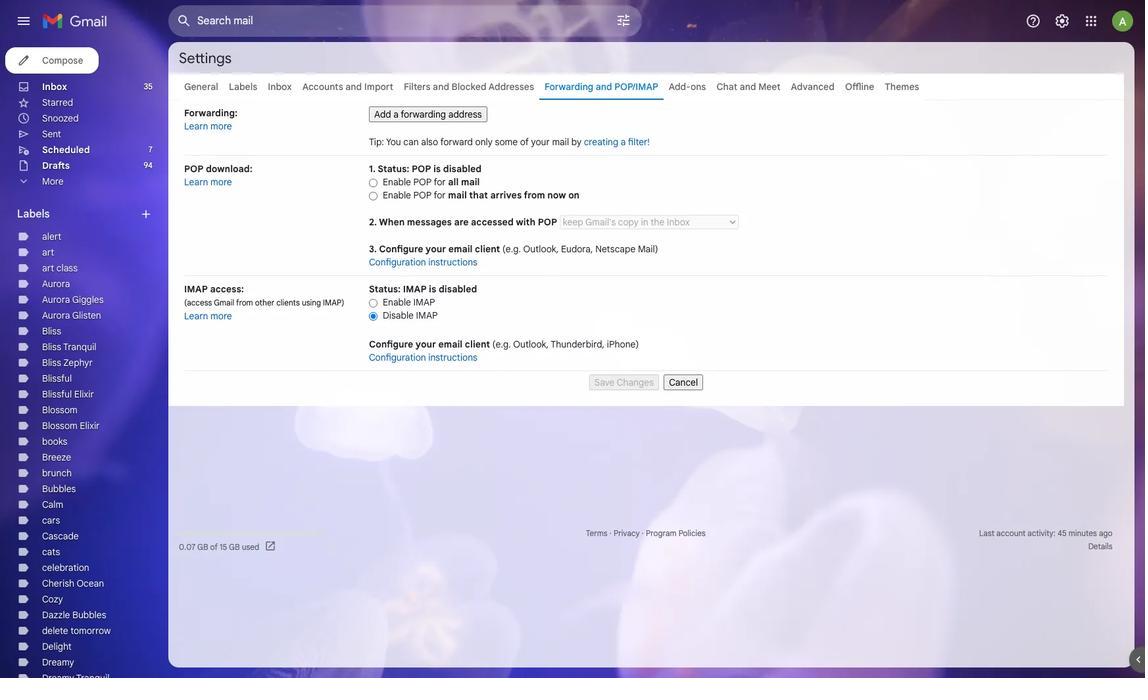 Task type: locate. For each thing, give the bounding box(es) containing it.
configure down disable
[[369, 339, 413, 351]]

for left the all
[[434, 176, 446, 188]]

and right filters
[[433, 81, 449, 93]]

themes
[[885, 81, 919, 93]]

1 vertical spatial of
[[210, 542, 218, 552]]

4 and from the left
[[740, 81, 756, 93]]

is up the enable pop for all mail
[[433, 163, 441, 175]]

blissful down blissful link
[[42, 389, 72, 401]]

inbox right the labels link
[[268, 81, 292, 93]]

learn inside imap access: (access gmail from other clients using imap) learn more
[[184, 310, 208, 322]]

0 vertical spatial aurora
[[42, 278, 70, 290]]

aurora for aurora glisten
[[42, 310, 70, 322]]

your down disable imap at top left
[[416, 339, 436, 351]]

1 learn from the top
[[184, 120, 208, 132]]

and left pop/imap
[[596, 81, 612, 93]]

1 more from the top
[[211, 120, 232, 132]]

of left 15 on the bottom of the page
[[210, 542, 218, 552]]

0 vertical spatial mail
[[552, 136, 569, 148]]

art for art class
[[42, 262, 54, 274]]

(access
[[184, 298, 212, 308]]

iphone)
[[607, 339, 639, 351]]

labels link
[[229, 81, 257, 93]]

None button
[[369, 107, 487, 122]]

2 vertical spatial aurora
[[42, 310, 70, 322]]

2 vertical spatial mail
[[448, 189, 467, 201]]

is
[[433, 163, 441, 175], [429, 283, 436, 295]]

download:
[[206, 163, 252, 175]]

instructions inside 3. configure your email client (e.g. outlook, eudora, netscape mail) configuration instructions
[[428, 256, 477, 268]]

1 vertical spatial for
[[434, 189, 446, 201]]

1 bliss from the top
[[42, 326, 61, 337]]

your down messages
[[426, 243, 446, 255]]

dazzle bubbles
[[42, 610, 106, 622]]

more
[[211, 120, 232, 132], [211, 176, 232, 188], [211, 310, 232, 322]]

0 horizontal spatial inbox
[[42, 81, 67, 93]]

1.
[[369, 163, 376, 175]]

more inside imap access: (access gmail from other clients using imap) learn more
[[211, 310, 232, 322]]

1 blissful from the top
[[42, 373, 72, 385]]

· right the privacy link
[[642, 529, 644, 539]]

forwarding and pop/imap link
[[545, 81, 658, 93]]

starred link
[[42, 97, 73, 109]]

1 and from the left
[[346, 81, 362, 93]]

learn more link down forwarding:
[[184, 120, 232, 132]]

2 enable from the top
[[383, 189, 411, 201]]

1 vertical spatial blissful
[[42, 389, 72, 401]]

blossom down blossom link at bottom left
[[42, 420, 77, 432]]

labels for the labels link
[[229, 81, 257, 93]]

3 learn from the top
[[184, 310, 208, 322]]

2 configuration from the top
[[369, 352, 426, 364]]

outlook, inside 3. configure your email client (e.g. outlook, eudora, netscape mail) configuration instructions
[[523, 243, 559, 255]]

dazzle
[[42, 610, 70, 622]]

0 horizontal spatial of
[[210, 542, 218, 552]]

bubbles up tomorrow
[[72, 610, 106, 622]]

2 inbox link from the left
[[268, 81, 292, 93]]

configuration
[[369, 256, 426, 268], [369, 352, 426, 364]]

cherish ocean
[[42, 578, 104, 590]]

3 enable from the top
[[383, 297, 411, 308]]

chat
[[716, 81, 737, 93]]

gb right 0.07
[[197, 542, 208, 552]]

last
[[979, 529, 994, 539]]

bliss up bliss tranquil link
[[42, 326, 61, 337]]

art class
[[42, 262, 78, 274]]

1 horizontal spatial from
[[524, 189, 545, 201]]

2. when messages are accessed with pop
[[369, 216, 559, 228]]

imap inside imap access: (access gmail from other clients using imap) learn more
[[184, 283, 208, 295]]

mail
[[552, 136, 569, 148], [461, 176, 480, 188], [448, 189, 467, 201]]

more down forwarding:
[[211, 120, 232, 132]]

offline
[[845, 81, 874, 93]]

1 for from the top
[[434, 176, 446, 188]]

1 vertical spatial (e.g.
[[492, 339, 511, 351]]

2 and from the left
[[433, 81, 449, 93]]

general
[[184, 81, 218, 93]]

used
[[242, 542, 259, 552]]

imap for enable
[[413, 297, 435, 308]]

eudora,
[[561, 243, 593, 255]]

privacy link
[[614, 529, 640, 539]]

2 vertical spatial bliss
[[42, 357, 61, 369]]

None search field
[[168, 5, 642, 37]]

disabled up the all
[[443, 163, 482, 175]]

netscape
[[595, 243, 636, 255]]

0 horizontal spatial ·
[[610, 529, 612, 539]]

disabled down 3. configure your email client (e.g. outlook, eudora, netscape mail) configuration instructions
[[439, 283, 477, 295]]

delight
[[42, 641, 72, 653]]

art down art link
[[42, 262, 54, 274]]

add-
[[669, 81, 690, 93]]

2 inbox from the left
[[268, 81, 292, 93]]

client
[[475, 243, 500, 255], [465, 339, 490, 351]]

0 vertical spatial learn more link
[[184, 120, 232, 132]]

0 vertical spatial configuration instructions link
[[369, 256, 477, 268]]

1 vertical spatial configuration
[[369, 352, 426, 364]]

configure right the '3.'
[[379, 243, 423, 255]]

pop down 1. status: pop is disabled
[[413, 176, 432, 188]]

general link
[[184, 81, 218, 93]]

0 vertical spatial status:
[[378, 163, 409, 175]]

more down 'download:'
[[211, 176, 232, 188]]

bliss tranquil
[[42, 341, 96, 353]]

1 configuration instructions link from the top
[[369, 256, 477, 268]]

aurora down aurora link
[[42, 294, 70, 306]]

for down the enable pop for all mail
[[434, 189, 446, 201]]

labels inside navigation
[[17, 208, 50, 221]]

2 vertical spatial enable
[[383, 297, 411, 308]]

1 gb from the left
[[197, 542, 208, 552]]

chat and meet
[[716, 81, 780, 93]]

0 vertical spatial for
[[434, 176, 446, 188]]

ago
[[1099, 529, 1112, 539]]

configuration down the '3.'
[[369, 256, 426, 268]]

learn more link for learn
[[184, 176, 232, 188]]

bliss for bliss link
[[42, 326, 61, 337]]

2 learn more link from the top
[[184, 176, 232, 188]]

None radio
[[369, 178, 378, 188], [369, 191, 378, 201], [369, 178, 378, 188], [369, 191, 378, 201]]

1 horizontal spatial labels
[[229, 81, 257, 93]]

enable for enable pop for mail that arrives from now on
[[383, 189, 411, 201]]

gb right 15 on the bottom of the page
[[229, 542, 240, 552]]

0 vertical spatial instructions
[[428, 256, 477, 268]]

3 bliss from the top
[[42, 357, 61, 369]]

thunderbird,
[[551, 339, 605, 351]]

2 vertical spatial more
[[211, 310, 232, 322]]

pop left 'download:'
[[184, 163, 203, 175]]

of
[[520, 136, 529, 148], [210, 542, 218, 552]]

bliss link
[[42, 326, 61, 337]]

from left 'other'
[[236, 298, 253, 308]]

configuration inside configure your email client (e.g. outlook, thunderbird, iphone) configuration instructions
[[369, 352, 426, 364]]

2 learn from the top
[[184, 176, 208, 188]]

enable pop for mail that arrives from now on
[[383, 189, 580, 201]]

elixir for blossom elixir
[[80, 420, 100, 432]]

celebration link
[[42, 562, 89, 574]]

learn more link down 'download:'
[[184, 176, 232, 188]]

email down are in the top left of the page
[[448, 243, 473, 255]]

filters and blocked addresses link
[[404, 81, 534, 93]]

compose button
[[5, 47, 99, 74]]

3 and from the left
[[596, 81, 612, 93]]

1 vertical spatial disabled
[[439, 283, 477, 295]]

learn more link down (access
[[184, 310, 232, 322]]

status: up enable imap radio
[[369, 283, 401, 295]]

compose
[[42, 55, 83, 66]]

bliss
[[42, 326, 61, 337], [42, 341, 61, 353], [42, 357, 61, 369]]

blossom for blossom elixir
[[42, 420, 77, 432]]

blossom for blossom link at bottom left
[[42, 404, 77, 416]]

imap down enable imap
[[416, 310, 438, 322]]

inbox up starred link
[[42, 81, 67, 93]]

filters
[[404, 81, 430, 93]]

forwarding:
[[184, 107, 237, 119]]

1 vertical spatial elixir
[[80, 420, 100, 432]]

0 vertical spatial blossom
[[42, 404, 77, 416]]

2 more from the top
[[211, 176, 232, 188]]

advanced link
[[791, 81, 835, 93]]

3 learn more link from the top
[[184, 310, 232, 322]]

imap up enable imap
[[403, 283, 427, 295]]

delight link
[[42, 641, 72, 653]]

outlook, down the with
[[523, 243, 559, 255]]

only
[[475, 136, 493, 148]]

learn down (access
[[184, 310, 208, 322]]

aurora down art class
[[42, 278, 70, 290]]

email
[[448, 243, 473, 255], [438, 339, 463, 351]]

learn more link for more
[[184, 120, 232, 132]]

enable down 1. status: pop is disabled
[[383, 176, 411, 188]]

2 configuration instructions link from the top
[[369, 352, 477, 364]]

1 vertical spatial your
[[426, 243, 446, 255]]

navigation
[[184, 372, 1108, 391]]

inbox link up starred link
[[42, 81, 67, 93]]

0 vertical spatial elixir
[[74, 389, 94, 401]]

(e.g. inside configure your email client (e.g. outlook, thunderbird, iphone) configuration instructions
[[492, 339, 511, 351]]

ons
[[690, 81, 706, 93]]

1 enable from the top
[[383, 176, 411, 188]]

aurora up bliss link
[[42, 310, 70, 322]]

and left import
[[346, 81, 362, 93]]

outlook, left 'thunderbird,'
[[513, 339, 549, 351]]

1 blossom from the top
[[42, 404, 77, 416]]

2 · from the left
[[642, 529, 644, 539]]

aurora glisten
[[42, 310, 101, 322]]

are
[[454, 216, 469, 228]]

creating
[[584, 136, 618, 148]]

0 vertical spatial outlook,
[[523, 243, 559, 255]]

mail up that
[[461, 176, 480, 188]]

2 instructions from the top
[[428, 352, 477, 364]]

bliss zephyr link
[[42, 357, 93, 369]]

pop inside the pop download: learn more
[[184, 163, 203, 175]]

1 vertical spatial enable
[[383, 189, 411, 201]]

bubbles down brunch link
[[42, 483, 76, 495]]

gmail image
[[42, 8, 114, 34]]

art down alert link
[[42, 247, 54, 258]]

bliss up blissful link
[[42, 357, 61, 369]]

mail left by at the top of the page
[[552, 136, 569, 148]]

program
[[646, 529, 676, 539]]

configuration down disable
[[369, 352, 426, 364]]

offline link
[[845, 81, 874, 93]]

dazzle bubbles link
[[42, 610, 106, 622]]

your inside configure your email client (e.g. outlook, thunderbird, iphone) configuration instructions
[[416, 339, 436, 351]]

delete tomorrow
[[42, 625, 111, 637]]

elixir down blissful elixir link
[[80, 420, 100, 432]]

a
[[621, 136, 626, 148]]

0 vertical spatial email
[[448, 243, 473, 255]]

2 vertical spatial learn more link
[[184, 310, 232, 322]]

imap down status: imap is disabled
[[413, 297, 435, 308]]

0 horizontal spatial from
[[236, 298, 253, 308]]

1 vertical spatial email
[[438, 339, 463, 351]]

bliss down bliss link
[[42, 341, 61, 353]]

0 vertical spatial labels
[[229, 81, 257, 93]]

cascade
[[42, 531, 79, 543]]

3 aurora from the top
[[42, 310, 70, 322]]

and for filters
[[433, 81, 449, 93]]

follow link to manage storage image
[[265, 541, 278, 554]]

1 vertical spatial more
[[211, 176, 232, 188]]

footer
[[168, 527, 1124, 554]]

1 configuration from the top
[[369, 256, 426, 268]]

1 vertical spatial client
[[465, 339, 490, 351]]

configuration instructions link up status: imap is disabled
[[369, 256, 477, 268]]

0 vertical spatial bubbles
[[42, 483, 76, 495]]

status: imap is disabled
[[369, 283, 477, 295]]

1 vertical spatial instructions
[[428, 352, 477, 364]]

2 art from the top
[[42, 262, 54, 274]]

0 horizontal spatial gb
[[197, 542, 208, 552]]

0 vertical spatial more
[[211, 120, 232, 132]]

1 vertical spatial outlook,
[[513, 339, 549, 351]]

configure your email client (e.g. outlook, thunderbird, iphone) configuration instructions
[[369, 339, 639, 364]]

3. configure your email client (e.g. outlook, eudora, netscape mail) configuration instructions
[[369, 243, 658, 268]]

· right terms link
[[610, 529, 612, 539]]

creating a filter! link
[[584, 136, 650, 148]]

1 art from the top
[[42, 247, 54, 258]]

breeze
[[42, 452, 71, 464]]

from left now
[[524, 189, 545, 201]]

instructions down disable imap at top left
[[428, 352, 477, 364]]

labels up alert link
[[17, 208, 50, 221]]

0 vertical spatial is
[[433, 163, 441, 175]]

1 vertical spatial configure
[[369, 339, 413, 351]]

imap up (access
[[184, 283, 208, 295]]

2 vertical spatial learn
[[184, 310, 208, 322]]

from inside imap access: (access gmail from other clients using imap) learn more
[[236, 298, 253, 308]]

more inside the pop download: learn more
[[211, 176, 232, 188]]

bliss for bliss zephyr
[[42, 357, 61, 369]]

for for all mail
[[434, 176, 446, 188]]

labels up forwarding:
[[229, 81, 257, 93]]

3 more from the top
[[211, 310, 232, 322]]

enable up disable
[[383, 297, 411, 308]]

1 instructions from the top
[[428, 256, 477, 268]]

2 aurora from the top
[[42, 294, 70, 306]]

inbox
[[42, 81, 67, 93], [268, 81, 292, 93]]

2 bliss from the top
[[42, 341, 61, 353]]

2 blossom from the top
[[42, 420, 77, 432]]

blossom down blissful elixir link
[[42, 404, 77, 416]]

enable for enable imap
[[383, 297, 411, 308]]

starred
[[42, 97, 73, 109]]

chat and meet link
[[716, 81, 780, 93]]

mail down the all
[[448, 189, 467, 201]]

2 blissful from the top
[[42, 389, 72, 401]]

2 vertical spatial your
[[416, 339, 436, 351]]

advanced
[[791, 81, 835, 93]]

enable up when
[[383, 189, 411, 201]]

gb
[[197, 542, 208, 552], [229, 542, 240, 552]]

0 vertical spatial (e.g.
[[502, 243, 521, 255]]

1 vertical spatial bliss
[[42, 341, 61, 353]]

0 vertical spatial configuration
[[369, 256, 426, 268]]

0 vertical spatial learn
[[184, 120, 208, 132]]

arrives
[[490, 189, 522, 201]]

1 vertical spatial configuration instructions link
[[369, 352, 477, 364]]

when
[[379, 216, 405, 228]]

1 vertical spatial from
[[236, 298, 253, 308]]

1 aurora from the top
[[42, 278, 70, 290]]

add-ons link
[[669, 81, 706, 93]]

labels navigation
[[0, 42, 168, 679]]

1 vertical spatial learn
[[184, 176, 208, 188]]

0 vertical spatial enable
[[383, 176, 411, 188]]

2 for from the top
[[434, 189, 446, 201]]

1 vertical spatial labels
[[17, 208, 50, 221]]

and right chat
[[740, 81, 756, 93]]

support image
[[1025, 13, 1041, 29]]

elixir up blossom link at bottom left
[[74, 389, 94, 401]]

delete tomorrow link
[[42, 625, 111, 637]]

search mail image
[[172, 9, 196, 33]]

your right some
[[531, 136, 550, 148]]

instructions up status: imap is disabled
[[428, 256, 477, 268]]

imap for status:
[[403, 283, 427, 295]]

footer containing terms
[[168, 527, 1124, 554]]

and for forwarding
[[596, 81, 612, 93]]

blissful
[[42, 373, 72, 385], [42, 389, 72, 401]]

is up enable imap
[[429, 283, 436, 295]]

of right some
[[520, 136, 529, 148]]

terms
[[586, 529, 608, 539]]

status: right 1.
[[378, 163, 409, 175]]

1 inbox from the left
[[42, 81, 67, 93]]

inbox link right the labels link
[[268, 81, 292, 93]]

blissful down bliss zephyr link
[[42, 373, 72, 385]]

1 vertical spatial art
[[42, 262, 54, 274]]

0 vertical spatial art
[[42, 247, 54, 258]]

0 vertical spatial bliss
[[42, 326, 61, 337]]

inbox link
[[42, 81, 67, 93], [268, 81, 292, 93]]

email down status: imap is disabled
[[438, 339, 463, 351]]

1 horizontal spatial inbox link
[[268, 81, 292, 93]]

1 vertical spatial learn more link
[[184, 176, 232, 188]]

1 horizontal spatial of
[[520, 136, 529, 148]]

0 vertical spatial configure
[[379, 243, 423, 255]]

art for art link
[[42, 247, 54, 258]]

0 vertical spatial client
[[475, 243, 500, 255]]

0 vertical spatial your
[[531, 136, 550, 148]]

1 horizontal spatial inbox
[[268, 81, 292, 93]]

2.
[[369, 216, 377, 228]]

(e.g. inside 3. configure your email client (e.g. outlook, eudora, netscape mail) configuration instructions
[[502, 243, 521, 255]]

Disable IMAP radio
[[369, 312, 378, 321]]

1 horizontal spatial gb
[[229, 542, 240, 552]]

brunch link
[[42, 468, 72, 479]]

more down gmail
[[211, 310, 232, 322]]

more inside forwarding: learn more
[[211, 120, 232, 132]]

1 horizontal spatial ·
[[642, 529, 644, 539]]

0 horizontal spatial labels
[[17, 208, 50, 221]]

learn down 'download:'
[[184, 176, 208, 188]]

configuration instructions link down disable imap at top left
[[369, 352, 477, 364]]

more button
[[0, 174, 158, 189]]

0 vertical spatial blissful
[[42, 373, 72, 385]]

1 vertical spatial aurora
[[42, 294, 70, 306]]

0 horizontal spatial inbox link
[[42, 81, 67, 93]]

1 inbox link from the left
[[42, 81, 67, 93]]

45
[[1058, 529, 1066, 539]]

1 learn more link from the top
[[184, 120, 232, 132]]

1 vertical spatial blossom
[[42, 420, 77, 432]]

learn down forwarding:
[[184, 120, 208, 132]]



Task type: describe. For each thing, give the bounding box(es) containing it.
accounts and import
[[302, 81, 393, 93]]

settings
[[179, 49, 232, 67]]

account
[[996, 529, 1026, 539]]

pop right the with
[[538, 216, 557, 228]]

also
[[421, 136, 438, 148]]

1 vertical spatial bubbles
[[72, 610, 106, 622]]

and for chat
[[740, 81, 756, 93]]

aurora giggles link
[[42, 294, 104, 306]]

cats link
[[42, 547, 60, 558]]

some
[[495, 136, 518, 148]]

other
[[255, 298, 274, 308]]

bliss tranquil link
[[42, 341, 96, 353]]

blissful elixir link
[[42, 389, 94, 401]]

tip:
[[369, 136, 384, 148]]

terms link
[[586, 529, 608, 539]]

3.
[[369, 243, 377, 255]]

aurora for aurora giggles
[[42, 294, 70, 306]]

privacy
[[614, 529, 640, 539]]

configuration instructions link for configure
[[369, 256, 477, 268]]

imap for disable
[[416, 310, 438, 322]]

cherish ocean link
[[42, 578, 104, 590]]

accounts and import link
[[302, 81, 393, 93]]

inbox inside labels navigation
[[42, 81, 67, 93]]

dreamy link
[[42, 657, 74, 669]]

drafts link
[[42, 160, 70, 172]]

disable
[[383, 310, 414, 322]]

delete
[[42, 625, 68, 637]]

add-ons
[[669, 81, 706, 93]]

you
[[386, 136, 401, 148]]

0 vertical spatial disabled
[[443, 163, 482, 175]]

disable imap
[[383, 310, 438, 322]]

learn inside forwarding: learn more
[[184, 120, 208, 132]]

art link
[[42, 247, 54, 258]]

books
[[42, 436, 67, 448]]

dreamy
[[42, 657, 74, 669]]

0.07
[[179, 542, 195, 552]]

import
[[364, 81, 393, 93]]

sent
[[42, 128, 61, 140]]

zephyr
[[63, 357, 93, 369]]

filters and blocked addresses
[[404, 81, 534, 93]]

elixir for blissful elixir
[[74, 389, 94, 401]]

learn inside the pop download: learn more
[[184, 176, 208, 188]]

navigation containing save changes
[[184, 372, 1108, 391]]

labels heading
[[17, 208, 139, 221]]

last account activity: 45 minutes ago details
[[979, 529, 1112, 552]]

1 · from the left
[[610, 529, 612, 539]]

blissful for blissful elixir
[[42, 389, 72, 401]]

your inside 3. configure your email client (e.g. outlook, eudora, netscape mail) configuration instructions
[[426, 243, 446, 255]]

outlook, inside configure your email client (e.g. outlook, thunderbird, iphone) configuration instructions
[[513, 339, 549, 351]]

now
[[547, 189, 566, 201]]

email inside configure your email client (e.g. outlook, thunderbird, iphone) configuration instructions
[[438, 339, 463, 351]]

0 vertical spatial of
[[520, 136, 529, 148]]

themes link
[[885, 81, 919, 93]]

save
[[594, 377, 615, 389]]

details
[[1088, 542, 1112, 552]]

settings image
[[1054, 13, 1070, 29]]

forwarding
[[545, 81, 593, 93]]

pop up the enable pop for all mail
[[412, 163, 431, 175]]

glisten
[[72, 310, 101, 322]]

cats
[[42, 547, 60, 558]]

alert link
[[42, 231, 61, 243]]

enable for enable pop for all mail
[[383, 176, 411, 188]]

configure inside configure your email client (e.g. outlook, thunderbird, iphone) configuration instructions
[[369, 339, 413, 351]]

policies
[[679, 529, 706, 539]]

Search mail text field
[[197, 14, 579, 28]]

2 gb from the left
[[229, 542, 240, 552]]

aurora for aurora link
[[42, 278, 70, 290]]

can
[[403, 136, 419, 148]]

7
[[149, 145, 153, 155]]

bubbles link
[[42, 483, 76, 495]]

email inside 3. configure your email client (e.g. outlook, eudora, netscape mail) configuration instructions
[[448, 243, 473, 255]]

1 vertical spatial mail
[[461, 176, 480, 188]]

sent link
[[42, 128, 61, 140]]

labels for labels heading
[[17, 208, 50, 221]]

forwarding and pop/imap
[[545, 81, 658, 93]]

save changes
[[594, 377, 654, 389]]

instructions inside configure your email client (e.g. outlook, thunderbird, iphone) configuration instructions
[[428, 352, 477, 364]]

tranquil
[[63, 341, 96, 353]]

for for mail that arrives from now on
[[434, 189, 446, 201]]

of inside footer
[[210, 542, 218, 552]]

15
[[220, 542, 227, 552]]

tomorrow
[[70, 625, 111, 637]]

main menu image
[[16, 13, 32, 29]]

scheduled link
[[42, 144, 90, 156]]

aurora giggles
[[42, 294, 104, 306]]

and for accounts
[[346, 81, 362, 93]]

cherish
[[42, 578, 74, 590]]

that
[[469, 189, 488, 201]]

imap)
[[323, 298, 344, 308]]

configuration instructions link for your
[[369, 352, 477, 364]]

cars
[[42, 515, 60, 527]]

bliss for bliss tranquil
[[42, 341, 61, 353]]

tip: you can also forward only some of your mail by creating a filter!
[[369, 136, 650, 148]]

1 vertical spatial status:
[[369, 283, 401, 295]]

0 vertical spatial from
[[524, 189, 545, 201]]

client inside configure your email client (e.g. outlook, thunderbird, iphone) configuration instructions
[[465, 339, 490, 351]]

configuration inside 3. configure your email client (e.g. outlook, eudora, netscape mail) configuration instructions
[[369, 256, 426, 268]]

blocked
[[452, 81, 486, 93]]

1 vertical spatial is
[[429, 283, 436, 295]]

blossom elixir link
[[42, 420, 100, 432]]

snoozed
[[42, 112, 79, 124]]

advanced search options image
[[610, 7, 637, 34]]

blissful for blissful link
[[42, 373, 72, 385]]

forwarding: learn more
[[184, 107, 237, 132]]

calm
[[42, 499, 63, 511]]

0.07 gb of 15 gb used
[[179, 542, 259, 552]]

imap access: (access gmail from other clients using imap) learn more
[[184, 283, 344, 322]]

pop down the enable pop for all mail
[[413, 189, 432, 201]]

giggles
[[72, 294, 104, 306]]

books link
[[42, 436, 67, 448]]

aurora link
[[42, 278, 70, 290]]

save changes button
[[589, 375, 659, 391]]

configure inside 3. configure your email client (e.g. outlook, eudora, netscape mail) configuration instructions
[[379, 243, 423, 255]]

94
[[144, 160, 153, 170]]

filter!
[[628, 136, 650, 148]]

alert
[[42, 231, 61, 243]]

Enable IMAP radio
[[369, 298, 378, 308]]

pop/imap
[[614, 81, 658, 93]]

calm link
[[42, 499, 63, 511]]

celebration
[[42, 562, 89, 574]]

details link
[[1088, 542, 1112, 552]]

client inside 3. configure your email client (e.g. outlook, eudora, netscape mail) configuration instructions
[[475, 243, 500, 255]]



Task type: vqa. For each thing, say whether or not it's contained in the screenshot.


